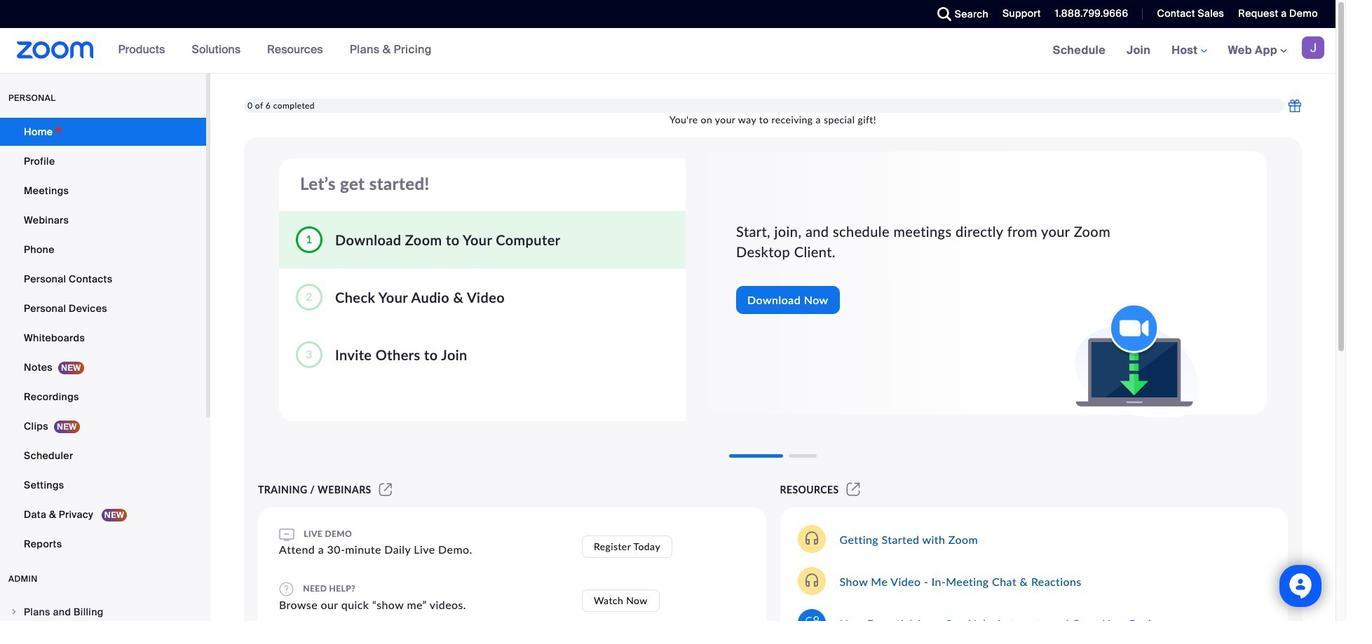 Task type: locate. For each thing, give the bounding box(es) containing it.
right image
[[10, 608, 18, 617]]

product information navigation
[[108, 28, 443, 73]]

meetings navigation
[[1043, 28, 1336, 74]]

menu item
[[0, 599, 206, 621]]

banner
[[0, 28, 1336, 74]]

personal menu menu
[[0, 118, 206, 560]]

window new image
[[377, 484, 394, 496]]

profile picture image
[[1303, 36, 1325, 59]]

window new image
[[845, 484, 863, 496]]



Task type: vqa. For each thing, say whether or not it's contained in the screenshot.
Date Range Picker End field
no



Task type: describe. For each thing, give the bounding box(es) containing it.
zoom logo image
[[17, 41, 94, 59]]



